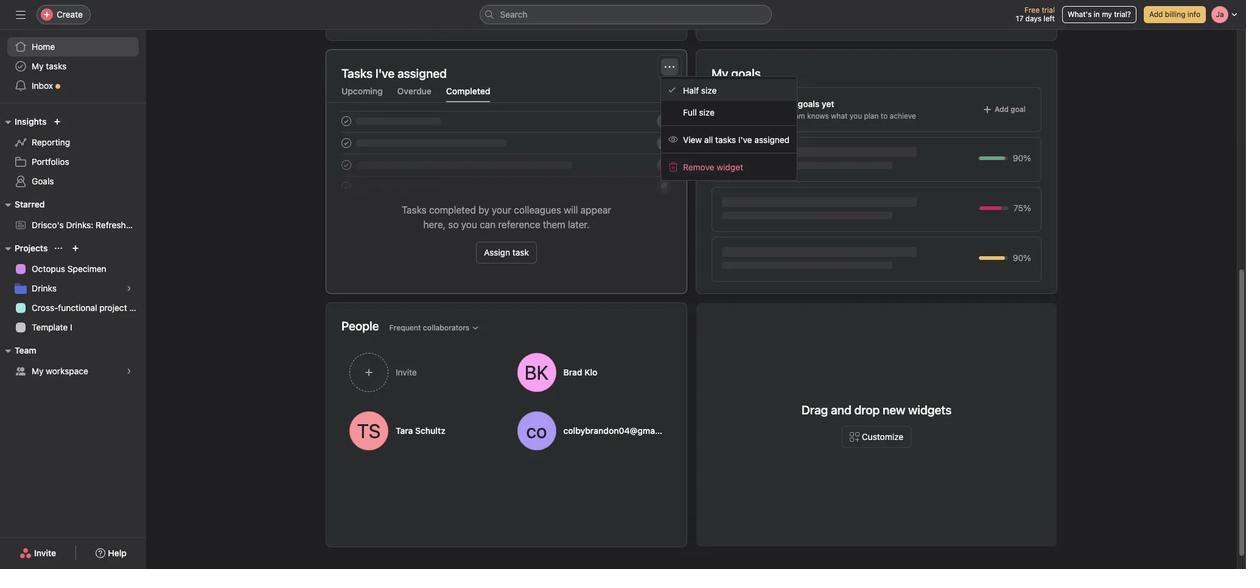Task type: vqa. For each thing, say whether or not it's contained in the screenshot.
the a
yes



Task type: describe. For each thing, give the bounding box(es) containing it.
refreshment
[[96, 220, 146, 230]]

create
[[57, 9, 83, 19]]

half
[[683, 85, 699, 95]]

insights element
[[0, 111, 146, 194]]

brad klo button
[[509, 346, 672, 399]]

add for add goal
[[995, 105, 1009, 114]]

frequent
[[389, 323, 421, 332]]

teams element
[[0, 340, 146, 384]]

goals
[[798, 99, 820, 109]]

add billing info
[[1150, 10, 1201, 19]]

tasks completed by your colleagues will appear here, so you can reference them later.
[[402, 205, 611, 230]]

inbox link
[[7, 76, 139, 96]]

octopus specimen
[[32, 264, 106, 274]]

inbox
[[32, 80, 53, 91]]

my workspace
[[32, 366, 88, 376]]

upcoming
[[342, 86, 383, 96]]

tasks inside the global element
[[46, 61, 67, 71]]

octopus specimen link
[[7, 259, 139, 279]]

tara schultz button
[[342, 404, 504, 458]]

17
[[1016, 14, 1024, 23]]

octopus
[[32, 264, 65, 274]]

drisco's
[[32, 220, 64, 230]]

add goal
[[995, 105, 1026, 114]]

show options, current sort, top image
[[55, 245, 62, 252]]

half size
[[683, 85, 717, 95]]

size for half size
[[701, 85, 717, 95]]

insights
[[15, 116, 47, 127]]

trial?
[[1114, 10, 1131, 19]]

drop
[[855, 403, 880, 417]]

my
[[1102, 10, 1112, 19]]

cross-
[[32, 303, 58, 313]]

knows
[[807, 111, 829, 121]]

functional
[[58, 303, 97, 313]]

customize
[[862, 432, 904, 442]]

assign
[[484, 247, 510, 258]]

team
[[15, 345, 36, 356]]

hide sidebar image
[[16, 10, 26, 19]]

home
[[32, 41, 55, 52]]

later.
[[568, 219, 590, 230]]

left
[[1044, 14, 1055, 23]]

search list box
[[480, 5, 772, 24]]

you inside tasks completed by your colleagues will appear here, so you can reference them later.
[[461, 219, 477, 230]]

template i link
[[7, 318, 139, 337]]

drag
[[802, 403, 828, 417]]

invite inside button
[[34, 548, 56, 558]]

to
[[881, 111, 888, 121]]

view
[[683, 134, 702, 145]]

free
[[1025, 5, 1040, 15]]

tasks for tasks completed by your colleagues will appear here, so you can reference them later.
[[402, 205, 427, 216]]

starred button
[[0, 197, 45, 212]]

search
[[500, 9, 528, 19]]

my tasks link
[[7, 57, 139, 76]]

remove widget
[[683, 162, 743, 172]]

1 horizontal spatial tasks
[[715, 134, 736, 145]]

starred element
[[0, 194, 217, 237]]

template i
[[32, 322, 72, 332]]

full
[[683, 107, 697, 117]]

here,
[[423, 219, 446, 230]]

drinks link
[[7, 279, 139, 298]]

new project or portfolio image
[[72, 245, 79, 252]]

goals link
[[7, 172, 139, 191]]

frequent collaborators button
[[384, 319, 485, 336]]

and
[[831, 403, 852, 417]]

full size link
[[661, 101, 797, 123]]

what's
[[1068, 10, 1092, 19]]

in
[[1094, 10, 1100, 19]]

colbybrandon04@gmail.com
[[564, 426, 679, 436]]

projects
[[15, 243, 48, 253]]

i've assigned
[[375, 66, 447, 80]]

tara schultz
[[396, 426, 446, 436]]

see details, drinks image
[[125, 285, 133, 292]]

overdue
[[397, 86, 432, 96]]

tasks i've assigned
[[342, 66, 447, 80]]

tasks for tasks i've assigned
[[342, 66, 373, 80]]

task
[[513, 247, 529, 258]]

days
[[1026, 14, 1042, 23]]

recommendation
[[148, 220, 217, 230]]

drinks:
[[66, 220, 93, 230]]

new image
[[54, 118, 61, 125]]

goal inside button
[[1011, 105, 1026, 114]]

cross-functional project plan link
[[7, 298, 146, 318]]

colleagues
[[514, 205, 561, 216]]

my tasks
[[32, 61, 67, 71]]

i've
[[739, 134, 752, 145]]

new widgets
[[883, 403, 952, 417]]

so inside you don't own any goals yet add a goal so your team knows what you plan to achieve
[[761, 111, 769, 121]]

info
[[1188, 10, 1201, 19]]

goal inside you don't own any goals yet add a goal so your team knows what you plan to achieve
[[744, 111, 759, 121]]

by
[[479, 205, 489, 216]]



Task type: locate. For each thing, give the bounding box(es) containing it.
0 vertical spatial tasks
[[342, 66, 373, 80]]

them
[[543, 219, 566, 230]]

0 horizontal spatial tasks
[[46, 61, 67, 71]]

invite
[[396, 367, 417, 378], [34, 548, 56, 558]]

i
[[70, 322, 72, 332]]

my
[[32, 61, 44, 71], [32, 366, 44, 376]]

invite button
[[12, 543, 64, 564]]

1 vertical spatial my
[[32, 366, 44, 376]]

search button
[[480, 5, 772, 24]]

billing
[[1165, 10, 1186, 19]]

0 vertical spatial my
[[32, 61, 44, 71]]

size for full size
[[699, 107, 715, 117]]

0 vertical spatial 90%
[[1013, 153, 1031, 163]]

1 horizontal spatial tasks
[[402, 205, 427, 216]]

1 vertical spatial plan
[[129, 303, 146, 313]]

tasks right all
[[715, 134, 736, 145]]

1 vertical spatial you
[[461, 219, 477, 230]]

size right full
[[699, 107, 715, 117]]

can
[[480, 219, 496, 230]]

plan left to
[[864, 111, 879, 121]]

plan inside you don't own any goals yet add a goal so your team knows what you plan to achieve
[[864, 111, 879, 121]]

customize button
[[842, 426, 912, 448]]

0 vertical spatial your
[[771, 111, 786, 121]]

don't
[[739, 99, 760, 109]]

plan down see details, drinks image
[[129, 303, 146, 313]]

free trial 17 days left
[[1016, 5, 1055, 23]]

size right half
[[701, 85, 717, 95]]

1 horizontal spatial so
[[761, 111, 769, 121]]

collaborators
[[423, 323, 470, 332]]

your inside you don't own any goals yet add a goal so your team knows what you plan to achieve
[[771, 111, 786, 121]]

view all tasks i've assigned
[[683, 134, 790, 145]]

template
[[32, 322, 68, 332]]

tasks inside tasks completed by your colleagues will appear here, so you can reference them later.
[[402, 205, 427, 216]]

team button
[[0, 343, 36, 358]]

reporting link
[[7, 133, 139, 152]]

1 horizontal spatial goal
[[1011, 105, 1026, 114]]

half size link
[[661, 79, 797, 101]]

1 horizontal spatial add
[[995, 105, 1009, 114]]

you inside you don't own any goals yet add a goal so your team knows what you plan to achieve
[[850, 111, 862, 121]]

my up the inbox
[[32, 61, 44, 71]]

invite inside dropdown button
[[396, 367, 417, 378]]

0 horizontal spatial tasks
[[342, 66, 373, 80]]

so
[[761, 111, 769, 121], [448, 219, 459, 230]]

brad klo
[[564, 367, 598, 378]]

add inside you don't own any goals yet add a goal so your team knows what you plan to achieve
[[722, 111, 736, 121]]

add billing info button
[[1144, 6, 1206, 23]]

2 my from the top
[[32, 366, 44, 376]]

help button
[[88, 543, 135, 564]]

0 vertical spatial size
[[701, 85, 717, 95]]

0 vertical spatial you
[[850, 111, 862, 121]]

starred
[[15, 199, 45, 209]]

0 horizontal spatial goal
[[744, 111, 759, 121]]

my workspace link
[[7, 362, 139, 381]]

add
[[1150, 10, 1163, 19], [995, 105, 1009, 114], [722, 111, 736, 121]]

a
[[738, 111, 742, 121]]

workspace
[[46, 366, 88, 376]]

0 horizontal spatial add
[[722, 111, 736, 121]]

tasks up here,
[[402, 205, 427, 216]]

own
[[763, 99, 779, 109]]

tasks down home
[[46, 61, 67, 71]]

1 horizontal spatial you
[[850, 111, 862, 121]]

1 vertical spatial invite
[[34, 548, 56, 558]]

specimen
[[67, 264, 106, 274]]

completed
[[446, 86, 490, 96]]

you right what
[[850, 111, 862, 121]]

my goals
[[712, 66, 761, 80]]

my for my tasks
[[32, 61, 44, 71]]

global element
[[0, 30, 146, 103]]

goal
[[1011, 105, 1026, 114], [744, 111, 759, 121]]

assigned
[[755, 134, 790, 145]]

your right by
[[492, 205, 511, 216]]

1 90% from the top
[[1013, 153, 1031, 163]]

assign task button
[[476, 242, 537, 264]]

see details, my workspace image
[[125, 368, 133, 375]]

remove
[[683, 162, 715, 172]]

0 vertical spatial tasks
[[46, 61, 67, 71]]

0 horizontal spatial so
[[448, 219, 459, 230]]

so inside tasks completed by your colleagues will appear here, so you can reference them later.
[[448, 219, 459, 230]]

portfolios link
[[7, 152, 139, 172]]

my down team at the bottom of the page
[[32, 366, 44, 376]]

remove widget link
[[661, 156, 797, 178]]

my inside the global element
[[32, 61, 44, 71]]

my inside teams element
[[32, 366, 44, 376]]

achieve
[[890, 111, 916, 121]]

1 vertical spatial so
[[448, 219, 459, 230]]

0 horizontal spatial your
[[492, 205, 511, 216]]

your inside tasks completed by your colleagues will appear here, so you can reference them later.
[[492, 205, 511, 216]]

appear
[[581, 205, 611, 216]]

2 90% from the top
[[1013, 253, 1031, 263]]

team
[[788, 111, 805, 121]]

overdue button
[[397, 86, 432, 102]]

add for add billing info
[[1150, 10, 1163, 19]]

1 horizontal spatial invite
[[396, 367, 417, 378]]

90% down 75% at the right top
[[1013, 253, 1031, 263]]

you left the can
[[461, 219, 477, 230]]

people
[[342, 319, 379, 333]]

tasks
[[46, 61, 67, 71], [715, 134, 736, 145]]

you don't own any goals yet add a goal so your team knows what you plan to achieve
[[722, 99, 916, 121]]

1 vertical spatial size
[[699, 107, 715, 117]]

1 horizontal spatial plan
[[864, 111, 879, 121]]

0 vertical spatial so
[[761, 111, 769, 121]]

0 horizontal spatial invite
[[34, 548, 56, 558]]

2 horizontal spatial add
[[1150, 10, 1163, 19]]

what's in my trial?
[[1068, 10, 1131, 19]]

0 vertical spatial invite
[[396, 367, 417, 378]]

90% up 75% at the right top
[[1013, 153, 1031, 163]]

0 horizontal spatial plan
[[129, 303, 146, 313]]

0 vertical spatial plan
[[864, 111, 879, 121]]

1 vertical spatial tasks
[[715, 134, 736, 145]]

1 vertical spatial tasks
[[402, 205, 427, 216]]

so down own on the top
[[761, 111, 769, 121]]

1 vertical spatial 90%
[[1013, 253, 1031, 263]]

cross-functional project plan
[[32, 303, 146, 313]]

75%
[[1014, 203, 1031, 213]]

drisco's drinks: refreshment recommendation
[[32, 220, 217, 230]]

frequent collaborators
[[389, 323, 470, 332]]

0 horizontal spatial you
[[461, 219, 477, 230]]

upcoming button
[[342, 86, 383, 102]]

actions image
[[665, 62, 675, 72]]

colbybrandon04@gmail.com button
[[509, 404, 679, 458]]

all
[[704, 134, 713, 145]]

my for my workspace
[[32, 366, 44, 376]]

1 vertical spatial your
[[492, 205, 511, 216]]

insights button
[[0, 114, 47, 129]]

projects element
[[0, 237, 146, 340]]

project
[[99, 303, 127, 313]]

drinks
[[32, 283, 57, 293]]

help
[[108, 548, 127, 558]]

drisco's drinks: refreshment recommendation link
[[7, 216, 217, 235]]

projects button
[[0, 241, 48, 256]]

tasks up upcoming
[[342, 66, 373, 80]]

plan inside "link"
[[129, 303, 146, 313]]

what
[[831, 111, 848, 121]]

1 horizontal spatial your
[[771, 111, 786, 121]]

portfolios
[[32, 156, 69, 167]]

1 my from the top
[[32, 61, 44, 71]]

your down own on the top
[[771, 111, 786, 121]]

so down completed
[[448, 219, 459, 230]]

invite button
[[342, 346, 504, 399]]

tasks
[[342, 66, 373, 80], [402, 205, 427, 216]]

widget
[[717, 162, 743, 172]]

you
[[722, 99, 737, 109]]



